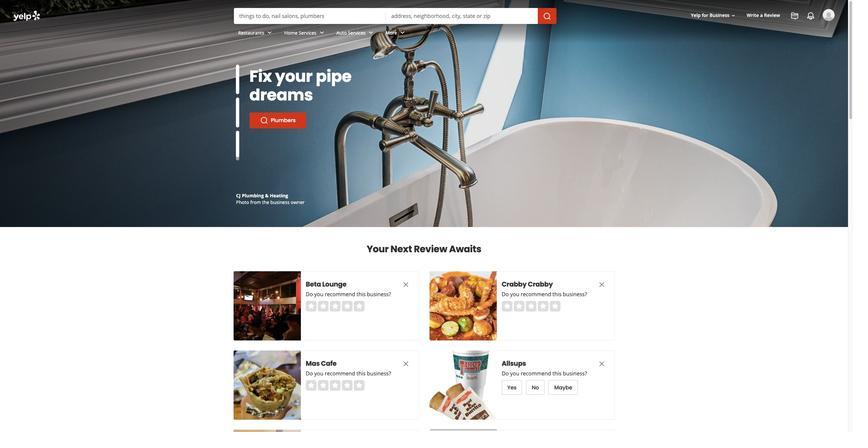Task type: describe. For each thing, give the bounding box(es) containing it.
do you recommend this business? for cafe
[[306, 370, 391, 378]]

(no rating) image for cafe
[[306, 381, 364, 391]]

business? for lounge
[[367, 291, 391, 298]]

mas cafe
[[306, 359, 337, 369]]

more link
[[380, 24, 412, 43]]

business? up maybe on the right of page
[[563, 370, 587, 378]]

recommend for lounge
[[325, 291, 355, 298]]

yelp
[[691, 12, 701, 18]]

1 select slide image from the top
[[236, 65, 239, 94]]

do you recommend this business? down allsups link
[[502, 370, 587, 378]]

Near text field
[[391, 12, 533, 20]]

recommend for crabby
[[521, 291, 551, 298]]

mas
[[306, 359, 320, 369]]

maybe
[[554, 384, 572, 392]]

photo of hope plumbing image
[[429, 430, 497, 433]]

pipe
[[316, 65, 352, 88]]

this for cafe
[[357, 370, 366, 378]]

(no rating) image for lounge
[[306, 301, 364, 312]]

lounge
[[322, 280, 347, 289]]

you for beta
[[314, 291, 323, 298]]

do down allsups
[[502, 370, 509, 378]]

for
[[702, 12, 709, 18]]

write
[[747, 12, 759, 18]]

allsups
[[502, 359, 526, 369]]

do for mas
[[306, 370, 313, 378]]

do you recommend this business? for crabby
[[502, 291, 587, 298]]

notifications image
[[807, 12, 815, 20]]

do you recommend this business? for lounge
[[306, 291, 391, 298]]

home services link
[[279, 24, 331, 43]]

this for lounge
[[357, 291, 366, 298]]

home
[[284, 30, 298, 36]]

fix
[[249, 65, 272, 88]]

plumbers link
[[249, 113, 306, 129]]

no
[[532, 384, 539, 392]]

yelp for business
[[691, 12, 730, 18]]

your
[[275, 65, 313, 88]]

your next review awaits
[[367, 243, 481, 256]]

no button
[[526, 381, 545, 395]]

24 chevron down v2 image for restaurants
[[266, 29, 274, 37]]

from
[[250, 199, 261, 206]]

photo of mas cafe image
[[233, 351, 301, 420]]

allsups link
[[502, 359, 585, 369]]

none field near
[[391, 12, 533, 20]]

restaurants link
[[233, 24, 279, 43]]

review for a
[[764, 12, 780, 18]]

write a review link
[[744, 9, 783, 21]]

yes
[[507, 384, 517, 392]]

dismiss card image for lounge
[[402, 281, 410, 289]]

(no rating) image for crabby
[[502, 301, 560, 312]]

the
[[262, 199, 269, 206]]

business? for cafe
[[367, 370, 391, 378]]

24 chevron down v2 image for more
[[399, 29, 407, 37]]

crabby crabby link
[[502, 280, 585, 289]]

awaits
[[449, 243, 481, 256]]

services for home services
[[299, 30, 316, 36]]

beta
[[306, 280, 321, 289]]

your
[[367, 243, 389, 256]]

plumbing
[[242, 193, 264, 199]]

this for crabby
[[553, 291, 562, 298]]

24 chevron down v2 image for auto services
[[367, 29, 375, 37]]

user actions element
[[686, 8, 844, 49]]

projects image
[[791, 12, 799, 20]]

yes button
[[502, 381, 522, 395]]



Task type: locate. For each thing, give the bounding box(es) containing it.
write a review
[[747, 12, 780, 18]]

do you recommend this business?
[[306, 291, 391, 298], [502, 291, 587, 298], [306, 370, 391, 378], [502, 370, 587, 378]]

auto
[[336, 30, 347, 36]]

dreams
[[249, 84, 313, 106]]

more
[[386, 30, 397, 36]]

search image
[[543, 12, 551, 20]]

2 none field from the left
[[391, 12, 533, 20]]

(no rating) image down crabby crabby
[[502, 301, 560, 312]]

tyler b. image
[[823, 9, 835, 21]]

this down the 'beta lounge' link
[[357, 291, 366, 298]]

fix your pipe dreams
[[249, 65, 352, 106]]

1 crabby from the left
[[502, 280, 527, 289]]

review for next
[[414, 243, 447, 256]]

24 chevron down v2 image inside more link
[[399, 29, 407, 37]]

review inside write a review link
[[764, 12, 780, 18]]

business? for crabby
[[563, 291, 587, 298]]

rating element down 'cafe'
[[306, 381, 364, 391]]

1 horizontal spatial review
[[764, 12, 780, 18]]

cafe
[[321, 359, 337, 369]]

next
[[391, 243, 412, 256]]

beta lounge link
[[306, 280, 389, 289]]

maybe button
[[549, 381, 578, 395]]

recommend for cafe
[[325, 370, 355, 378]]

heating
[[270, 193, 288, 199]]

24 chevron down v2 image right auto services
[[367, 29, 375, 37]]

business? down crabby crabby link
[[563, 291, 587, 298]]

owner
[[291, 199, 305, 206]]

None radio
[[306, 301, 316, 312], [318, 301, 328, 312], [330, 301, 340, 312], [354, 301, 364, 312], [514, 301, 524, 312], [526, 301, 536, 312], [550, 301, 560, 312], [330, 381, 340, 391], [354, 381, 364, 391], [306, 301, 316, 312], [318, 301, 328, 312], [330, 301, 340, 312], [354, 301, 364, 312], [514, 301, 524, 312], [526, 301, 536, 312], [550, 301, 560, 312], [330, 381, 340, 391], [354, 381, 364, 391]]

this down crabby crabby link
[[553, 291, 562, 298]]

16 chevron down v2 image
[[731, 13, 736, 18]]

1 vertical spatial review
[[414, 243, 447, 256]]

1 horizontal spatial none field
[[391, 12, 533, 20]]

services right auto
[[348, 30, 366, 36]]

1 services from the left
[[299, 30, 316, 36]]

0 horizontal spatial review
[[414, 243, 447, 256]]

business
[[710, 12, 730, 18]]

None search field
[[0, 0, 848, 49], [234, 8, 558, 24], [0, 0, 848, 49], [234, 8, 558, 24]]

yelp for business button
[[688, 9, 739, 21]]

1 vertical spatial select slide image
[[236, 98, 239, 128]]

(no rating) image down 'cafe'
[[306, 381, 364, 391]]

photo of carmelina's image
[[233, 430, 301, 433]]

do down crabby crabby
[[502, 291, 509, 298]]

0 horizontal spatial none field
[[239, 12, 381, 20]]

0 horizontal spatial crabby
[[502, 280, 527, 289]]

recommend down allsups link
[[521, 370, 551, 378]]

rating element
[[306, 301, 364, 312], [502, 301, 560, 312], [306, 381, 364, 391]]

review
[[764, 12, 780, 18], [414, 243, 447, 256]]

cj plumbing & heating photo from the business owner
[[236, 193, 305, 206]]

services for auto services
[[348, 30, 366, 36]]

2 24 chevron down v2 image from the left
[[367, 29, 375, 37]]

2 crabby from the left
[[528, 280, 553, 289]]

review right next at the bottom left of the page
[[414, 243, 447, 256]]

recommend
[[325, 291, 355, 298], [521, 291, 551, 298], [325, 370, 355, 378], [521, 370, 551, 378]]

0 horizontal spatial 24 chevron down v2 image
[[266, 29, 274, 37]]

this down the mas cafe link
[[357, 370, 366, 378]]

recommend down the mas cafe link
[[325, 370, 355, 378]]

do down beta at the left bottom
[[306, 291, 313, 298]]

None radio
[[342, 301, 352, 312], [502, 301, 512, 312], [538, 301, 548, 312], [306, 381, 316, 391], [318, 381, 328, 391], [342, 381, 352, 391], [342, 301, 352, 312], [502, 301, 512, 312], [538, 301, 548, 312], [306, 381, 316, 391], [318, 381, 328, 391], [342, 381, 352, 391]]

1 horizontal spatial 24 chevron down v2 image
[[367, 29, 375, 37]]

1 horizontal spatial crabby
[[528, 280, 553, 289]]

1 none field from the left
[[239, 12, 381, 20]]

restaurants
[[238, 30, 264, 36]]

do for crabby
[[502, 291, 509, 298]]

business?
[[367, 291, 391, 298], [563, 291, 587, 298], [367, 370, 391, 378], [563, 370, 587, 378]]

review right a
[[764, 12, 780, 18]]

auto services
[[336, 30, 366, 36]]

beta lounge
[[306, 280, 347, 289]]

plumbers
[[271, 117, 296, 124]]

you down beta at the left bottom
[[314, 291, 323, 298]]

recommend down crabby crabby link
[[521, 291, 551, 298]]

24 chevron down v2 image
[[266, 29, 274, 37], [367, 29, 375, 37], [399, 29, 407, 37]]

24 chevron down v2 image
[[318, 29, 326, 37]]

cj
[[236, 193, 241, 199]]

rating element for lounge
[[306, 301, 364, 312]]

24 chevron down v2 image inside auto services link
[[367, 29, 375, 37]]

2 horizontal spatial 24 chevron down v2 image
[[399, 29, 407, 37]]

(no rating) image down lounge at the bottom of the page
[[306, 301, 364, 312]]

you for crabby
[[510, 291, 519, 298]]

you
[[314, 291, 323, 298], [510, 291, 519, 298], [314, 370, 323, 378], [510, 370, 519, 378]]

services
[[299, 30, 316, 36], [348, 30, 366, 36]]

you down crabby crabby
[[510, 291, 519, 298]]

24 chevron down v2 image right the more
[[399, 29, 407, 37]]

business
[[270, 199, 290, 206]]

explore banner section banner
[[0, 0, 848, 227]]

photo of beta lounge image
[[233, 272, 301, 341]]

do
[[306, 291, 313, 298], [502, 291, 509, 298], [306, 370, 313, 378], [502, 370, 509, 378]]

this up maybe button
[[553, 370, 562, 378]]

a
[[760, 12, 763, 18]]

none field find
[[239, 12, 381, 20]]

rating element for crabby
[[502, 301, 560, 312]]

photo
[[236, 199, 249, 206]]

photo of allsups image
[[429, 351, 497, 420]]

&
[[265, 193, 269, 199]]

you down mas cafe at the bottom
[[314, 370, 323, 378]]

dismiss card image
[[402, 281, 410, 289], [598, 281, 606, 289], [598, 360, 606, 368]]

this
[[357, 291, 366, 298], [553, 291, 562, 298], [357, 370, 366, 378], [553, 370, 562, 378]]

24 chevron down v2 image inside restaurants link
[[266, 29, 274, 37]]

2 select slide image from the top
[[236, 98, 239, 128]]

cj plumbing & heating link
[[236, 193, 288, 199]]

0 vertical spatial select slide image
[[236, 65, 239, 94]]

do you recommend this business? down the 'beta lounge' link
[[306, 291, 391, 298]]

0 vertical spatial review
[[764, 12, 780, 18]]

2 vertical spatial select slide image
[[236, 128, 239, 158]]

rating element for cafe
[[306, 381, 364, 391]]

mas cafe link
[[306, 359, 389, 369]]

home services
[[284, 30, 316, 36]]

business? down the 'beta lounge' link
[[367, 291, 391, 298]]

None field
[[239, 12, 381, 20], [391, 12, 533, 20]]

business categories element
[[233, 24, 835, 43]]

crabby crabby
[[502, 280, 553, 289]]

services left 24 chevron down v2 image
[[299, 30, 316, 36]]

24 search v2 image
[[260, 117, 268, 125]]

photo of crabby crabby image
[[429, 272, 497, 341]]

1 horizontal spatial services
[[348, 30, 366, 36]]

recommend down lounge at the bottom of the page
[[325, 291, 355, 298]]

2 services from the left
[[348, 30, 366, 36]]

0 horizontal spatial services
[[299, 30, 316, 36]]

3 select slide image from the top
[[236, 128, 239, 158]]

do you recommend this business? down crabby crabby link
[[502, 291, 587, 298]]

do down mas
[[306, 370, 313, 378]]

select slide image
[[236, 65, 239, 94], [236, 98, 239, 128], [236, 128, 239, 158]]

you for mas
[[314, 370, 323, 378]]

24 chevron down v2 image right restaurants
[[266, 29, 274, 37]]

do for beta
[[306, 291, 313, 298]]

1 24 chevron down v2 image from the left
[[266, 29, 274, 37]]

business? down the mas cafe link
[[367, 370, 391, 378]]

rating element down lounge at the bottom of the page
[[306, 301, 364, 312]]

do you recommend this business? down the mas cafe link
[[306, 370, 391, 378]]

3 24 chevron down v2 image from the left
[[399, 29, 407, 37]]

you down allsups
[[510, 370, 519, 378]]

crabby
[[502, 280, 527, 289], [528, 280, 553, 289]]

rating element down crabby crabby
[[502, 301, 560, 312]]

dismiss card image for crabby
[[598, 281, 606, 289]]

(no rating) image
[[306, 301, 364, 312], [502, 301, 560, 312], [306, 381, 364, 391]]

auto services link
[[331, 24, 380, 43]]

dismiss card image
[[402, 360, 410, 368]]

Find text field
[[239, 12, 381, 20]]



Task type: vqa. For each thing, say whether or not it's contained in the screenshot.
the left the See
no



